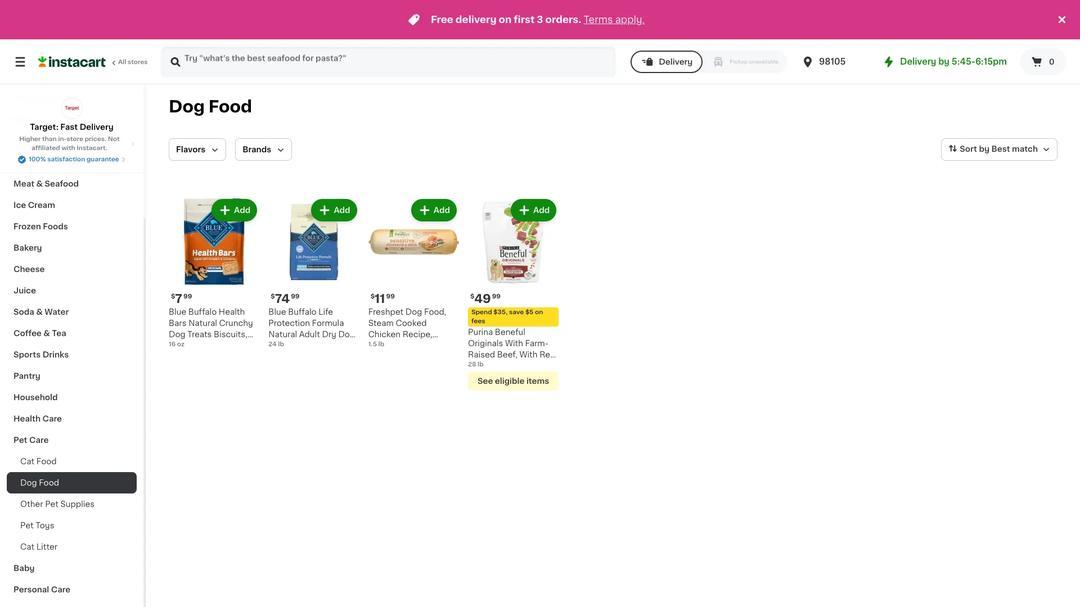 Task type: vqa. For each thing, say whether or not it's contained in the screenshot.
MOST
no



Task type: locate. For each thing, give the bounding box(es) containing it.
brands
[[243, 146, 271, 154]]

4 product group from the left
[[468, 197, 559, 391]]

0 vertical spatial care
[[42, 415, 62, 423]]

natural up 24 lb
[[269, 331, 297, 339]]

health up the 'pet care'
[[14, 415, 41, 423]]

2 99 from the left
[[291, 294, 300, 300]]

meat inside purina beneful originals with farm- raised beef, with real meat dog food
[[468, 363, 488, 370]]

blue down 74
[[269, 309, 286, 316]]

dog down beef,
[[490, 363, 507, 370]]

fruit
[[38, 116, 57, 124]]

blue for 74
[[269, 309, 286, 316]]

0 vertical spatial natural
[[189, 320, 217, 328]]

24 lb
[[269, 342, 284, 348]]

& left tea
[[43, 330, 50, 338]]

0 horizontal spatial meat
[[14, 180, 34, 188]]

$ up 'protection'
[[271, 294, 275, 300]]

buffalo for 74
[[288, 309, 317, 316]]

meat
[[14, 180, 34, 188], [468, 363, 488, 370]]

target: fast delivery logo image
[[61, 98, 82, 119]]

delivery for delivery by 5:45-6:15pm
[[900, 57, 937, 66]]

3 $ from the left
[[470, 294, 475, 300]]

vegetables
[[38, 95, 84, 102]]

chicken up "sensitive"
[[368, 331, 401, 339]]

blue
[[169, 309, 186, 316], [269, 309, 286, 316]]

on
[[499, 15, 512, 24], [535, 310, 543, 316]]

& inside freshpet dog food, steam cooked chicken recipe, sensitive stomach & skin
[[444, 342, 450, 350]]

0
[[1049, 58, 1055, 66]]

1 vertical spatial by
[[979, 145, 990, 153]]

0 horizontal spatial on
[[499, 15, 512, 24]]

1.5 lb
[[368, 342, 384, 348]]

0 horizontal spatial natural
[[189, 320, 217, 328]]

& down affiliated
[[45, 159, 51, 167]]

snacks & candy
[[14, 159, 80, 167]]

buffalo inside blue buffalo health bars natural crunchy dog treats biscuits, pumpkin & cinnamon
[[188, 309, 217, 316]]

delivery
[[900, 57, 937, 66], [659, 58, 693, 66], [80, 123, 114, 131]]

$ inside $ 7 99
[[171, 294, 175, 300]]

product group containing 49
[[468, 197, 559, 391]]

water
[[45, 308, 69, 316]]

by inside 'link'
[[939, 57, 950, 66]]

add button for 74
[[313, 200, 356, 221]]

dairy
[[14, 137, 35, 145]]

1 vertical spatial cat
[[20, 544, 34, 551]]

target: fast delivery link
[[30, 98, 114, 133]]

by right sort
[[979, 145, 990, 153]]

$ 49 99
[[470, 293, 501, 305]]

99 inside $ 74 99
[[291, 294, 300, 300]]

$ up spend at the bottom of page
[[470, 294, 475, 300]]

1 horizontal spatial lb
[[378, 342, 384, 348]]

fast
[[60, 123, 78, 131]]

2 fresh from the top
[[14, 116, 36, 124]]

2 add button from the left
[[313, 200, 356, 221]]

& for dairy
[[37, 137, 44, 145]]

$ inside $ 49 99
[[470, 294, 475, 300]]

& inside dairy & eggs "link"
[[37, 137, 44, 145]]

2 horizontal spatial delivery
[[900, 57, 937, 66]]

ice
[[14, 201, 26, 209]]

28 lb
[[468, 362, 484, 368]]

2 add from the left
[[334, 207, 350, 214]]

product group
[[169, 197, 260, 350], [269, 197, 359, 361], [368, 197, 459, 361], [468, 197, 559, 391]]

natural up treats
[[189, 320, 217, 328]]

1 fresh from the top
[[14, 95, 36, 102]]

1 vertical spatial chicken
[[293, 342, 325, 350]]

1 vertical spatial care
[[29, 437, 49, 445]]

$ for 7
[[171, 294, 175, 300]]

1 vertical spatial pet
[[45, 501, 58, 509]]

& inside meat & seafood "link"
[[36, 180, 43, 188]]

care down baby "link"
[[51, 586, 70, 594]]

2 buffalo from the left
[[288, 309, 317, 316]]

steam
[[368, 320, 394, 328]]

health inside blue buffalo health bars natural crunchy dog treats biscuits, pumpkin & cinnamon
[[219, 309, 245, 316]]

cat down the 'pet care'
[[20, 458, 34, 466]]

care for personal care
[[51, 586, 70, 594]]

1 99 from the left
[[183, 294, 192, 300]]

dog food down cat food
[[20, 479, 59, 487]]

dry
[[322, 331, 336, 339]]

0 horizontal spatial chicken
[[293, 342, 325, 350]]

pet down health care
[[14, 437, 27, 445]]

0 horizontal spatial lb
[[278, 342, 284, 348]]

lb right 1.5
[[378, 342, 384, 348]]

100% satisfaction guarantee button
[[17, 153, 126, 164]]

Best match Sort by field
[[942, 138, 1058, 161]]

1 add button from the left
[[213, 200, 256, 221]]

& inside the soda & water link
[[36, 308, 43, 316]]

health care link
[[7, 409, 137, 430]]

None search field
[[161, 46, 616, 78]]

sort
[[960, 145, 977, 153]]

free
[[431, 15, 453, 24]]

3
[[537, 15, 543, 24]]

food up 'see eligible items' button
[[509, 363, 529, 370]]

0 vertical spatial pet
[[14, 437, 27, 445]]

add button for 11
[[412, 200, 456, 221]]

drinks
[[43, 351, 69, 359]]

dog food link
[[7, 473, 137, 494]]

and
[[327, 342, 342, 350]]

food,
[[424, 309, 446, 316], [269, 342, 291, 350]]

1 vertical spatial fresh
[[14, 116, 36, 124]]

food up other pet supplies
[[39, 479, 59, 487]]

personal care link
[[7, 580, 137, 601]]

1 horizontal spatial health
[[219, 309, 245, 316]]

& down treats
[[205, 342, 212, 350]]

raised
[[468, 351, 495, 359]]

3 add button from the left
[[412, 200, 456, 221]]

0 vertical spatial chicken
[[368, 331, 401, 339]]

0 vertical spatial food,
[[424, 309, 446, 316]]

0 vertical spatial dog food
[[169, 98, 252, 115]]

1 horizontal spatial blue
[[269, 309, 286, 316]]

best
[[992, 145, 1010, 153]]

1 buffalo from the left
[[188, 309, 217, 316]]

99 for 7
[[183, 294, 192, 300]]

& inside snacks & candy link
[[45, 159, 51, 167]]

cat left litter
[[20, 544, 34, 551]]

& right stomach
[[444, 342, 450, 350]]

dog inside purina beneful originals with farm- raised beef, with real meat dog food
[[490, 363, 507, 370]]

& for coffee
[[43, 330, 50, 338]]

1 horizontal spatial delivery
[[659, 58, 693, 66]]

seafood
[[45, 180, 79, 188]]

0 vertical spatial health
[[219, 309, 245, 316]]

soda & water
[[14, 308, 69, 316]]

0 vertical spatial meat
[[14, 180, 34, 188]]

dog up cooked
[[406, 309, 422, 316]]

all stores link
[[38, 46, 149, 78]]

4 add button from the left
[[512, 200, 556, 221]]

3 99 from the left
[[492, 294, 501, 300]]

care for pet care
[[29, 437, 49, 445]]

natural inside blue buffalo health bars natural crunchy dog treats biscuits, pumpkin & cinnamon
[[189, 320, 217, 328]]

cinnamon
[[214, 342, 254, 350]]

99 right 11
[[386, 294, 395, 300]]

& right soda
[[36, 308, 43, 316]]

0 horizontal spatial health
[[14, 415, 41, 423]]

food up brands
[[209, 98, 252, 115]]

4 99 from the left
[[386, 294, 395, 300]]

skin
[[368, 354, 385, 361]]

product group containing 11
[[368, 197, 459, 361]]

dog up the other
[[20, 479, 37, 487]]

3 add from the left
[[434, 207, 450, 214]]

1 horizontal spatial buffalo
[[288, 309, 317, 316]]

dog food
[[169, 98, 252, 115], [20, 479, 59, 487]]

0 horizontal spatial by
[[939, 57, 950, 66]]

74
[[275, 293, 290, 305]]

delivery for delivery
[[659, 58, 693, 66]]

3 product group from the left
[[368, 197, 459, 361]]

other pet supplies link
[[7, 494, 137, 515]]

natural inside 'blue buffalo life protection formula natural adult dry dog food, chicken and brown rice'
[[269, 331, 297, 339]]

fresh up higher
[[14, 116, 36, 124]]

blue inside blue buffalo health bars natural crunchy dog treats biscuits, pumpkin & cinnamon
[[169, 309, 186, 316]]

1 blue from the left
[[169, 309, 186, 316]]

2 cat from the top
[[20, 544, 34, 551]]

0 horizontal spatial dog food
[[20, 479, 59, 487]]

99 right '7'
[[183, 294, 192, 300]]

cat for cat food
[[20, 458, 34, 466]]

buffalo up treats
[[188, 309, 217, 316]]

add button for 7
[[213, 200, 256, 221]]

lb right 24
[[278, 342, 284, 348]]

delivery inside button
[[659, 58, 693, 66]]

chicken inside 'blue buffalo life protection formula natural adult dry dog food, chicken and brown rice'
[[293, 342, 325, 350]]

2 product group from the left
[[269, 197, 359, 361]]

meat down raised
[[468, 363, 488, 370]]

& inside blue buffalo health bars natural crunchy dog treats biscuits, pumpkin & cinnamon
[[205, 342, 212, 350]]

0 vertical spatial by
[[939, 57, 950, 66]]

food, inside 'blue buffalo life protection formula natural adult dry dog food, chicken and brown rice'
[[269, 342, 291, 350]]

by inside field
[[979, 145, 990, 153]]

0 vertical spatial fresh
[[14, 95, 36, 102]]

dog food up flavors dropdown button
[[169, 98, 252, 115]]

cheese link
[[7, 259, 137, 280]]

1 horizontal spatial by
[[979, 145, 990, 153]]

99 inside $ 7 99
[[183, 294, 192, 300]]

pet care
[[14, 437, 49, 445]]

1 vertical spatial food,
[[269, 342, 291, 350]]

2 blue from the left
[[269, 309, 286, 316]]

chicken down adult
[[293, 342, 325, 350]]

blue up bars
[[169, 309, 186, 316]]

99 inside "$ 11 99"
[[386, 294, 395, 300]]

food inside purina beneful originals with farm- raised beef, with real meat dog food
[[509, 363, 529, 370]]

99 right 49 on the left of the page
[[492, 294, 501, 300]]

1 product group from the left
[[169, 197, 260, 350]]

1 horizontal spatial natural
[[269, 331, 297, 339]]

blue for 7
[[169, 309, 186, 316]]

fresh
[[14, 95, 36, 102], [14, 116, 36, 124]]

treats
[[187, 331, 212, 339]]

other
[[20, 501, 43, 509]]

1 horizontal spatial on
[[535, 310, 543, 316]]

dairy & eggs link
[[7, 131, 137, 152]]

$ up 'freshpet'
[[371, 294, 375, 300]]

1 horizontal spatial chicken
[[368, 331, 401, 339]]

1 vertical spatial on
[[535, 310, 543, 316]]

food down the 'pet care'
[[36, 458, 57, 466]]

0 horizontal spatial blue
[[169, 309, 186, 316]]

cat for cat litter
[[20, 544, 34, 551]]

1 vertical spatial dog food
[[20, 479, 59, 487]]

care up cat food
[[29, 437, 49, 445]]

on inside spend $35, save $5 on fees
[[535, 310, 543, 316]]

foods
[[43, 223, 68, 231]]

on left "first"
[[499, 15, 512, 24]]

buffalo up 'protection'
[[288, 309, 317, 316]]

0 vertical spatial cat
[[20, 458, 34, 466]]

sports drinks
[[14, 351, 69, 359]]

supplies
[[60, 501, 95, 509]]

add for 11
[[434, 207, 450, 214]]

sports drinks link
[[7, 344, 137, 366]]

fresh for fresh fruit
[[14, 116, 36, 124]]

pet care link
[[7, 430, 137, 451]]

2 $ from the left
[[271, 294, 275, 300]]

terms apply. link
[[584, 15, 645, 24]]

99 for 49
[[492, 294, 501, 300]]

& for meat
[[36, 180, 43, 188]]

pet left toys
[[20, 522, 34, 530]]

$ 74 99
[[271, 293, 300, 305]]

24
[[269, 342, 277, 348]]

1 vertical spatial meat
[[468, 363, 488, 370]]

orders.
[[546, 15, 581, 24]]

& down target:
[[37, 137, 44, 145]]

1 vertical spatial natural
[[269, 331, 297, 339]]

pumpkin
[[169, 342, 203, 350]]

$ inside $ 74 99
[[271, 294, 275, 300]]

7
[[175, 293, 182, 305]]

1 cat from the top
[[20, 458, 34, 466]]

pet for pet toys
[[20, 522, 34, 530]]

product group containing 7
[[169, 197, 260, 350]]

5:45-
[[952, 57, 976, 66]]

by for delivery
[[939, 57, 950, 66]]

99 inside $ 49 99
[[492, 294, 501, 300]]

& inside 'coffee & tea' link
[[43, 330, 50, 338]]

2 horizontal spatial lb
[[478, 362, 484, 368]]

pet right the other
[[45, 501, 58, 509]]

$ inside "$ 11 99"
[[371, 294, 375, 300]]

& up cream at the left top of the page
[[36, 180, 43, 188]]

care down household
[[42, 415, 62, 423]]

lb right 28
[[478, 362, 484, 368]]

1 $ from the left
[[171, 294, 175, 300]]

cooked
[[396, 320, 427, 328]]

food inside cat food link
[[36, 458, 57, 466]]

health care
[[14, 415, 62, 423]]

food, up cooked
[[424, 309, 446, 316]]

1 add from the left
[[234, 207, 251, 214]]

with down 'beneful'
[[505, 340, 523, 348]]

1 horizontal spatial meat
[[468, 363, 488, 370]]

1 horizontal spatial food,
[[424, 309, 446, 316]]

dog up 16 oz
[[169, 331, 185, 339]]

4 $ from the left
[[371, 294, 375, 300]]

2 vertical spatial pet
[[20, 522, 34, 530]]

on right $5
[[535, 310, 543, 316]]

fresh up fresh fruit
[[14, 95, 36, 102]]

other pet supplies
[[20, 501, 95, 509]]

eggs
[[46, 137, 66, 145]]

2 vertical spatial care
[[51, 586, 70, 594]]

fresh vegetables
[[14, 95, 84, 102]]

blue inside 'blue buffalo life protection formula natural adult dry dog food, chicken and brown rice'
[[269, 309, 286, 316]]

care
[[42, 415, 62, 423], [29, 437, 49, 445], [51, 586, 70, 594]]

delivery inside 'link'
[[900, 57, 937, 66]]

sensitive
[[368, 342, 404, 350]]

terms
[[584, 15, 613, 24]]

$ up bars
[[171, 294, 175, 300]]

bakery
[[14, 244, 42, 252]]

meat up ice on the left top
[[14, 180, 34, 188]]

with
[[505, 340, 523, 348], [520, 351, 538, 359]]

buffalo inside 'blue buffalo life protection formula natural adult dry dog food, chicken and brown rice'
[[288, 309, 317, 316]]

with down farm-
[[520, 351, 538, 359]]

save
[[509, 310, 524, 316]]

16
[[169, 342, 176, 348]]

food, up brown
[[269, 342, 291, 350]]

0 vertical spatial on
[[499, 15, 512, 24]]

health up the crunchy
[[219, 309, 245, 316]]

by left 5:45-
[[939, 57, 950, 66]]

99 right 74
[[291, 294, 300, 300]]

0 horizontal spatial food,
[[269, 342, 291, 350]]

beneful
[[495, 329, 526, 337]]

eligible
[[495, 378, 525, 386]]

6:15pm
[[976, 57, 1007, 66]]

see eligible items button
[[468, 372, 559, 391]]

dog up and
[[338, 331, 355, 339]]

0 horizontal spatial buffalo
[[188, 309, 217, 316]]

spend $35, save $5 on fees
[[472, 310, 543, 325]]



Task type: describe. For each thing, give the bounding box(es) containing it.
apply.
[[615, 15, 645, 24]]

& for snacks
[[45, 159, 51, 167]]

on inside limited time offer region
[[499, 15, 512, 24]]

see
[[478, 378, 493, 386]]

99 for 74
[[291, 294, 300, 300]]

cheese
[[14, 266, 45, 273]]

coffee & tea link
[[7, 323, 137, 344]]

& for soda
[[36, 308, 43, 316]]

protection
[[269, 320, 310, 328]]

dog inside "link"
[[20, 479, 37, 487]]

snacks & candy link
[[7, 152, 137, 173]]

recipe,
[[403, 331, 433, 339]]

0 button
[[1021, 48, 1067, 75]]

$ for 11
[[371, 294, 375, 300]]

crunchy
[[219, 320, 253, 328]]

food, inside freshpet dog food, steam cooked chicken recipe, sensitive stomach & skin
[[424, 309, 446, 316]]

delivery button
[[631, 51, 703, 73]]

by for sort
[[979, 145, 990, 153]]

stores
[[128, 59, 148, 65]]

toys
[[36, 522, 54, 530]]

juice
[[14, 287, 36, 295]]

add for 7
[[234, 207, 251, 214]]

litter
[[36, 544, 57, 551]]

99 for 11
[[386, 294, 395, 300]]

fees
[[472, 319, 485, 325]]

bakery link
[[7, 237, 137, 259]]

delivery
[[456, 15, 497, 24]]

stomach
[[406, 342, 442, 350]]

0 vertical spatial with
[[505, 340, 523, 348]]

1 horizontal spatial dog food
[[169, 98, 252, 115]]

care for health care
[[42, 415, 62, 423]]

see eligible items
[[478, 378, 549, 386]]

brands button
[[235, 138, 292, 161]]

product group containing 74
[[269, 197, 359, 361]]

1 vertical spatial health
[[14, 415, 41, 423]]

Search field
[[162, 47, 615, 77]]

98105
[[819, 57, 846, 66]]

100%
[[29, 156, 46, 163]]

1 vertical spatial with
[[520, 351, 538, 359]]

dairy & eggs
[[14, 137, 66, 145]]

baby link
[[7, 558, 137, 580]]

flavors button
[[169, 138, 226, 161]]

higher than in-store prices. not affiliated with instacart. link
[[9, 135, 134, 153]]

blue buffalo health bars natural crunchy dog treats biscuits, pumpkin & cinnamon
[[169, 309, 254, 350]]

add for 74
[[334, 207, 350, 214]]

dog food inside "link"
[[20, 479, 59, 487]]

$ 7 99
[[171, 293, 192, 305]]

rice
[[296, 354, 313, 361]]

4 add from the left
[[533, 207, 550, 214]]

soda & water link
[[7, 302, 137, 323]]

tea
[[52, 330, 66, 338]]

buffalo for 7
[[188, 309, 217, 316]]

free delivery on first 3 orders. terms apply.
[[431, 15, 645, 24]]

pet toys link
[[7, 515, 137, 537]]

instacart.
[[77, 145, 107, 151]]

brown
[[269, 354, 294, 361]]

pet toys
[[20, 522, 54, 530]]

$ 11 99
[[371, 293, 395, 305]]

with
[[62, 145, 75, 151]]

frozen foods link
[[7, 216, 137, 237]]

food inside 'dog food' "link"
[[39, 479, 59, 487]]

first
[[514, 15, 535, 24]]

meat inside "link"
[[14, 180, 34, 188]]

1.5
[[368, 342, 377, 348]]

higher
[[19, 136, 41, 142]]

farm-
[[525, 340, 549, 348]]

dog inside 'blue buffalo life protection formula natural adult dry dog food, chicken and brown rice'
[[338, 331, 355, 339]]

items
[[527, 378, 549, 386]]

fresh for fresh vegetables
[[14, 95, 36, 102]]

100% satisfaction guarantee
[[29, 156, 119, 163]]

chicken inside freshpet dog food, steam cooked chicken recipe, sensitive stomach & skin
[[368, 331, 401, 339]]

fresh fruit
[[14, 116, 57, 124]]

fresh fruit link
[[7, 109, 137, 131]]

cat litter link
[[7, 537, 137, 558]]

cat food link
[[7, 451, 137, 473]]

higher than in-store prices. not affiliated with instacart.
[[19, 136, 120, 151]]

biscuits,
[[214, 331, 247, 339]]

snacks
[[14, 159, 43, 167]]

target:
[[30, 123, 58, 131]]

frozen
[[14, 223, 41, 231]]

coffee & tea
[[14, 330, 66, 338]]

lb for 74
[[278, 342, 284, 348]]

dog inside freshpet dog food, steam cooked chicken recipe, sensitive stomach & skin
[[406, 309, 422, 316]]

0 horizontal spatial delivery
[[80, 123, 114, 131]]

purina beneful originals with farm- raised beef, with real meat dog food
[[468, 329, 557, 370]]

lb for 11
[[378, 342, 384, 348]]

prices.
[[85, 136, 106, 142]]

cat food
[[20, 458, 57, 466]]

oz
[[177, 342, 185, 348]]

dog up flavors
[[169, 98, 205, 115]]

limited time offer region
[[0, 0, 1056, 39]]

$ for 74
[[271, 294, 275, 300]]

life
[[319, 309, 333, 316]]

instacart logo image
[[38, 55, 106, 69]]

formula
[[312, 320, 344, 328]]

freshpet dog food, steam cooked chicken recipe, sensitive stomach & skin
[[368, 309, 450, 361]]

freshpet
[[368, 309, 404, 316]]

frozen foods
[[14, 223, 68, 231]]

originals
[[468, 340, 503, 348]]

beef,
[[497, 351, 518, 359]]

delivery by 5:45-6:15pm
[[900, 57, 1007, 66]]

personal
[[14, 586, 49, 594]]

not
[[108, 136, 120, 142]]

ice cream
[[14, 201, 55, 209]]

pet for pet care
[[14, 437, 27, 445]]

service type group
[[631, 51, 788, 73]]

blue buffalo life protection formula natural adult dry dog food, chicken and brown rice
[[269, 309, 355, 361]]

11
[[375, 293, 385, 305]]

dog inside blue buffalo health bars natural crunchy dog treats biscuits, pumpkin & cinnamon
[[169, 331, 185, 339]]

16 oz
[[169, 342, 185, 348]]

purina
[[468, 329, 493, 337]]

$ for 49
[[470, 294, 475, 300]]



